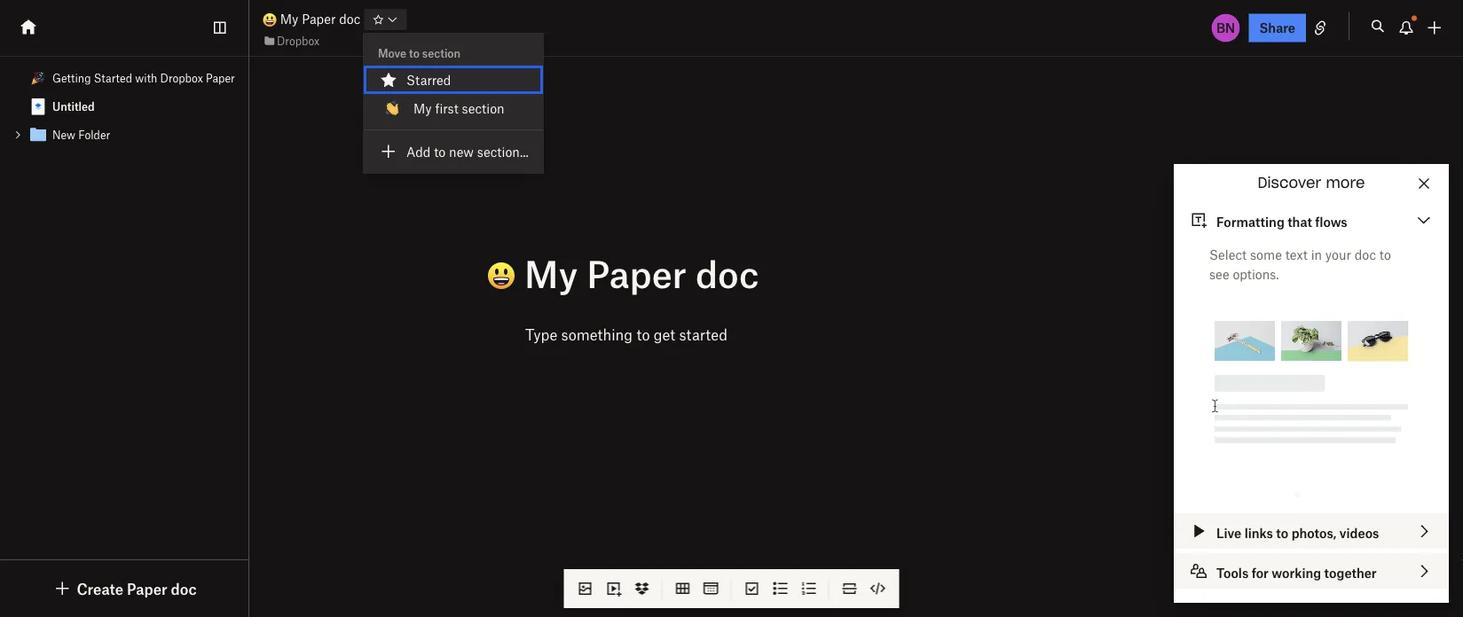 Task type: vqa. For each thing, say whether or not it's contained in the screenshot.
Secret Files on the left top of the page
no



Task type: describe. For each thing, give the bounding box(es) containing it.
type
[[525, 325, 557, 343]]

party popper image
[[31, 71, 45, 85]]

starred menu item
[[364, 66, 543, 94]]

getting started with dropbox paper
[[52, 71, 235, 85]]

tools
[[1217, 565, 1249, 581]]

template content image inside untitled link
[[28, 96, 49, 117]]

live
[[1217, 525, 1242, 541]]

updated 20 seconds ago
[[1219, 581, 1366, 597]]

to inside menu item
[[434, 144, 446, 159]]

tools for working together
[[1217, 565, 1377, 581]]

dig image
[[52, 579, 73, 600]]

create
[[77, 580, 124, 598]]

paper inside popup button
[[127, 580, 167, 598]]

something
[[561, 325, 633, 343]]

0 vertical spatial my
[[280, 11, 299, 27]]

started
[[679, 325, 728, 343]]

live links to photos, videos link
[[1174, 514, 1449, 549]]

first
[[435, 100, 459, 116]]

formatting
[[1217, 214, 1285, 229]]

live links to photos, videos
[[1217, 525, 1379, 541]]

to inside popup button
[[1276, 525, 1289, 541]]

doc inside select some text in your doc to see options.
[[1355, 247, 1376, 262]]

1 horizontal spatial my paper doc
[[516, 251, 759, 296]]

doc inside heading
[[696, 251, 759, 296]]

discover
[[1258, 176, 1322, 190]]

tools for working together button
[[1174, 554, 1449, 589]]

0 vertical spatial my paper doc
[[277, 11, 361, 27]]

😃
[[449, 253, 485, 298]]

getting
[[52, 71, 91, 85]]

links
[[1245, 525, 1273, 541]]

doc right the grinning face with big eyes "icon"
[[339, 11, 361, 27]]

paper inside / contents list
[[206, 71, 235, 85]]

dropbox inside / contents list
[[160, 71, 203, 85]]

videos
[[1340, 525, 1379, 541]]

get
[[654, 325, 675, 343]]

type something to get started
[[525, 325, 728, 343]]

dropbox link
[[263, 32, 320, 50]]

/ contents list
[[0, 64, 248, 149]]

started
[[94, 71, 132, 85]]

your
[[1326, 247, 1351, 262]]

working
[[1272, 565, 1321, 581]]

updated
[[1219, 581, 1270, 597]]

section for my first section
[[462, 100, 505, 116]]

for
[[1252, 565, 1269, 581]]

in
[[1311, 247, 1322, 262]]

paper inside heading
[[587, 251, 687, 296]]

untitled link
[[0, 92, 248, 121]]



Task type: locate. For each thing, give the bounding box(es) containing it.
formatting that flows
[[1217, 214, 1348, 229]]

1 horizontal spatial section
[[462, 100, 505, 116]]

folder
[[78, 128, 110, 142]]

2 template content image from the top
[[28, 124, 49, 146]]

bn button
[[1210, 12, 1242, 44]]

1 vertical spatial dropbox
[[160, 71, 203, 85]]

bn
[[1217, 20, 1235, 35]]

formatting that flows button
[[1174, 202, 1449, 238]]

paper right with
[[206, 71, 235, 85]]

2 vertical spatial my
[[524, 251, 578, 296]]

dropbox right with
[[160, 71, 203, 85]]

discover more
[[1258, 176, 1365, 190]]

expand folder image
[[12, 129, 24, 141]]

0 vertical spatial section
[[422, 47, 461, 60]]

text
[[1286, 247, 1308, 262]]

paper up 'dropbox' link at top left
[[302, 11, 336, 27]]

1 vertical spatial my paper doc
[[516, 251, 759, 296]]

0 horizontal spatial dropbox
[[160, 71, 203, 85]]

paper up type something to get started
[[587, 251, 687, 296]]

section...
[[477, 144, 529, 159]]

0 vertical spatial template content image
[[28, 96, 49, 117]]

doc right your at the top right of the page
[[1355, 247, 1376, 262]]

my paper doc link
[[263, 9, 361, 29]]

my up type
[[524, 251, 578, 296]]

share
[[1260, 20, 1296, 35]]

0 horizontal spatial my paper doc
[[277, 11, 361, 27]]

template content image right expand folder "image"
[[28, 124, 49, 146]]

my for heading containing my paper doc
[[524, 251, 578, 296]]

heading containing my paper doc
[[449, 251, 1186, 298]]

my left first on the top left of the page
[[414, 100, 432, 116]]

live links to photos, videos button
[[1174, 514, 1449, 549]]

my inside menu item
[[414, 100, 432, 116]]

options.
[[1233, 266, 1279, 282]]

1 horizontal spatial dropbox
[[277, 34, 320, 47]]

section inside my first section menu item
[[462, 100, 505, 116]]

share button
[[1249, 14, 1306, 42]]

with
[[135, 71, 157, 85]]

add to new section... menu item
[[364, 138, 543, 166]]

some
[[1250, 247, 1282, 262]]

section for move to section
[[422, 47, 461, 60]]

my
[[280, 11, 299, 27], [414, 100, 432, 116], [524, 251, 578, 296]]

formatting that flows link
[[1174, 202, 1449, 238]]

select
[[1210, 247, 1247, 262]]

my paper doc up type something to get started
[[516, 251, 759, 296]]

20
[[1273, 581, 1289, 597]]

doc right create
[[171, 580, 197, 598]]

waving hand image
[[385, 101, 399, 115]]

1 vertical spatial template content image
[[28, 124, 49, 146]]

new folder
[[52, 128, 110, 142]]

section up starred menu item
[[422, 47, 461, 60]]

more
[[1326, 176, 1365, 190]]

flows
[[1315, 214, 1348, 229]]

doc inside popup button
[[171, 580, 197, 598]]

template content image down party popper image
[[28, 96, 49, 117]]

1 horizontal spatial my
[[414, 100, 432, 116]]

to right the "move"
[[409, 47, 420, 60]]

new
[[52, 128, 75, 142]]

ago
[[1344, 581, 1366, 597]]

0 horizontal spatial my
[[280, 11, 299, 27]]

my for my first section menu item
[[414, 100, 432, 116]]

paper
[[302, 11, 336, 27], [206, 71, 235, 85], [587, 251, 687, 296], [127, 580, 167, 598]]

dropbox
[[277, 34, 320, 47], [160, 71, 203, 85]]

my paper doc
[[277, 11, 361, 27], [516, 251, 759, 296]]

template content image inside new folder link
[[28, 124, 49, 146]]

my first section
[[414, 100, 505, 116]]

menu
[[364, 34, 543, 173]]

my right the grinning face with big eyes "icon"
[[280, 11, 299, 27]]

photos,
[[1292, 525, 1337, 541]]

add to new section...
[[406, 144, 529, 159]]

template content image
[[28, 96, 49, 117], [28, 124, 49, 146]]

2 horizontal spatial my
[[524, 251, 578, 296]]

move to section
[[378, 47, 461, 60]]

my inside heading
[[524, 251, 578, 296]]

0 vertical spatial dropbox
[[277, 34, 320, 47]]

1 vertical spatial section
[[462, 100, 505, 116]]

to
[[409, 47, 420, 60], [434, 144, 446, 159], [1380, 247, 1391, 262], [637, 325, 650, 343], [1276, 525, 1289, 541]]

heading
[[449, 251, 1186, 298]]

starred
[[406, 72, 451, 87]]

paper right create
[[127, 580, 167, 598]]

1 template content image from the top
[[28, 96, 49, 117]]

to right the add
[[434, 144, 446, 159]]

my paper doc up 'dropbox' link at top left
[[277, 11, 361, 27]]

tools for working together link
[[1174, 554, 1449, 589]]

grinning face with big eyes image
[[263, 13, 277, 27]]

new
[[449, 144, 474, 159]]

create paper doc button
[[52, 579, 197, 600]]

section right first on the top left of the page
[[462, 100, 505, 116]]

see
[[1210, 266, 1230, 282]]

1 vertical spatial my
[[414, 100, 432, 116]]

to inside select some text in your doc to see options.
[[1380, 247, 1391, 262]]

new folder link
[[0, 121, 248, 149]]

section
[[422, 47, 461, 60], [462, 100, 505, 116]]

create paper doc
[[77, 580, 197, 598]]

together
[[1324, 565, 1377, 581]]

menu containing starred
[[364, 34, 543, 173]]

move
[[378, 47, 406, 60]]

untitled
[[52, 100, 95, 113]]

getting started with dropbox paper link
[[0, 64, 248, 92]]

add
[[406, 144, 431, 159]]

doc
[[339, 11, 361, 27], [1355, 247, 1376, 262], [696, 251, 759, 296], [171, 580, 197, 598]]

that
[[1288, 214, 1312, 229]]

doc up 'started'
[[696, 251, 759, 296]]

to right links
[[1276, 525, 1289, 541]]

seconds
[[1292, 581, 1341, 597]]

to right your at the top right of the page
[[1380, 247, 1391, 262]]

my first section menu item
[[364, 94, 543, 122]]

dropbox down my paper doc link
[[277, 34, 320, 47]]

to left get
[[637, 325, 650, 343]]

select some text in your doc to see options.
[[1210, 247, 1391, 282]]

0 horizontal spatial section
[[422, 47, 461, 60]]



